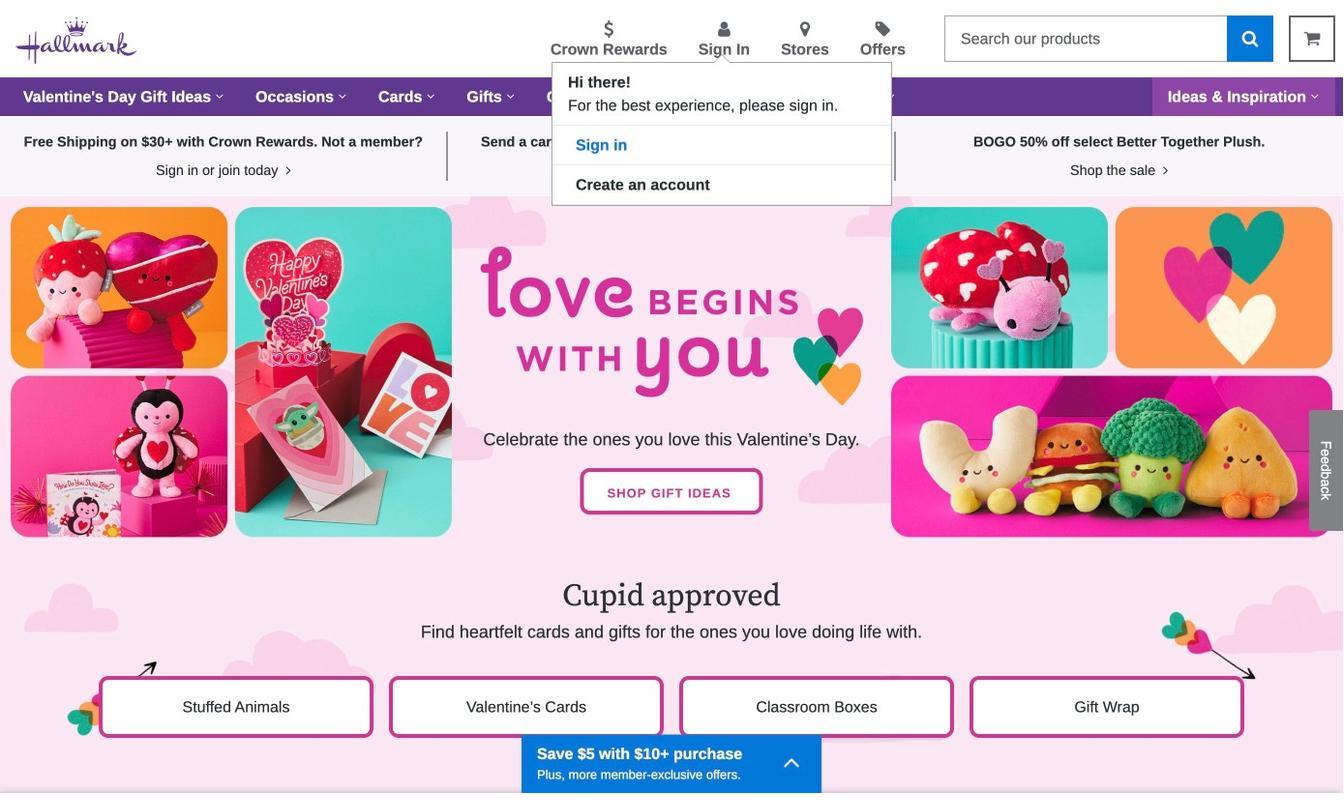 Task type: describe. For each thing, give the bounding box(es) containing it.
shopping cart image
[[1305, 30, 1321, 47]]

cupid approved image
[[0, 548, 1344, 794]]

0 vertical spatial menu
[[168, 16, 930, 61]]

valentine's day cards image
[[0, 770, 1344, 794]]

images of valentine's day better togethers, cards, and plushes on a light pink background with clouds image
[[0, 197, 1344, 548]]

hallmark image
[[15, 17, 138, 64]]

1 vertical spatial banner
[[91, 579, 1253, 646]]



Task type: locate. For each thing, give the bounding box(es) containing it.
region
[[0, 548, 1344, 794]]

0 vertical spatial banner
[[0, 0, 1344, 206]]

banner
[[0, 0, 1344, 206], [91, 579, 1253, 646]]

Search our products search field
[[945, 15, 1228, 62]]

main content
[[0, 116, 1344, 794]]

menu bar
[[8, 77, 1336, 116]]

search image
[[1243, 30, 1259, 47]]

1 vertical spatial menu
[[553, 126, 892, 205]]

menu
[[168, 16, 930, 61], [553, 126, 892, 205]]

None search field
[[945, 15, 1274, 62]]

icon image
[[282, 164, 291, 178], [746, 164, 755, 178], [1160, 164, 1169, 178], [783, 749, 801, 776]]



Task type: vqa. For each thing, say whether or not it's contained in the screenshot.
HALLMARK image
yes



